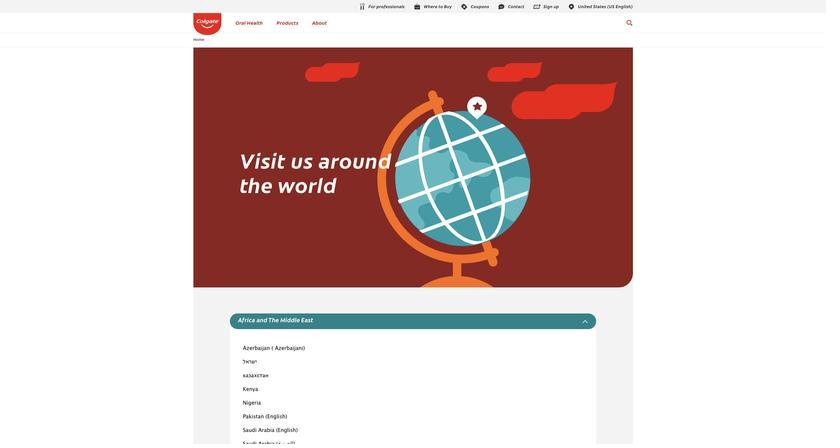 Task type: describe. For each thing, give the bounding box(es) containing it.
pakistan
[[243, 415, 264, 419]]

sign up icon image
[[533, 3, 541, 11]]

about button
[[312, 19, 327, 26]]

oral health
[[236, 19, 263, 26]]

where to buy icon image
[[413, 3, 421, 11]]

the world
[[240, 170, 337, 199]]

arabia
[[258, 428, 275, 433]]

azerbaijan ( azerbaijani) link
[[243, 346, 305, 351]]

products button
[[277, 19, 299, 26]]

oral
[[236, 19, 246, 26]]

products
[[277, 19, 299, 26]]

east
[[301, 316, 313, 324]]

and
[[257, 316, 267, 324]]

ישראל
[[243, 360, 257, 365]]

azerbaijan
[[243, 346, 270, 351]]

saudi arabia (english) link
[[243, 428, 298, 433]]

visit
[[240, 145, 286, 174]]

world
[[278, 170, 337, 199]]

coupons icon image
[[460, 3, 468, 11]]

us
[[291, 145, 313, 174]]



Task type: locate. For each thing, give the bounding box(es) containing it.
location icon image
[[568, 3, 575, 11]]

(english)
[[266, 415, 287, 419], [276, 428, 298, 433]]

kenya
[[243, 387, 258, 392]]

(
[[272, 346, 273, 351]]

pakistan (english) link
[[243, 415, 287, 419]]

казахстан link
[[243, 373, 269, 378]]

colgate dental care locations image
[[193, 48, 633, 288]]

the
[[268, 316, 279, 324]]

kenya link
[[243, 387, 258, 392]]

africa and the middle east button
[[238, 316, 313, 324]]

nigeria link
[[243, 401, 261, 406]]

nigeria
[[243, 401, 261, 406]]

None search field
[[626, 16, 633, 29]]

the
[[240, 170, 273, 199]]

ישראל link
[[243, 360, 257, 365]]

home
[[193, 37, 204, 42]]

saudi arabia (english)
[[243, 428, 298, 433]]

(english) right arabia at the bottom
[[276, 428, 298, 433]]

казахстан
[[243, 373, 269, 378]]

azerbaijan ( azerbaijani)
[[243, 346, 305, 351]]

colgate® logo image
[[193, 13, 221, 35]]

around
[[318, 145, 392, 174]]

1 vertical spatial (english)
[[276, 428, 298, 433]]

for professionals icon image
[[358, 3, 366, 11]]

azerbaijani)
[[275, 346, 305, 351]]

oral health button
[[236, 19, 263, 26]]

about
[[312, 19, 327, 26]]

visit us around
[[240, 145, 392, 174]]

health
[[247, 19, 263, 26]]

saudi
[[243, 428, 257, 433]]

contact icon image
[[498, 3, 506, 11]]

0 vertical spatial (english)
[[266, 415, 287, 419]]

africa and the middle east
[[238, 316, 313, 324]]

(english) up saudi arabia (english) link
[[266, 415, 287, 419]]

home link
[[189, 37, 208, 42]]

pakistan (english)
[[243, 415, 287, 419]]

africa
[[238, 316, 255, 324]]

middle
[[280, 316, 300, 324]]



Task type: vqa. For each thing, say whether or not it's contained in the screenshot.
the more
no



